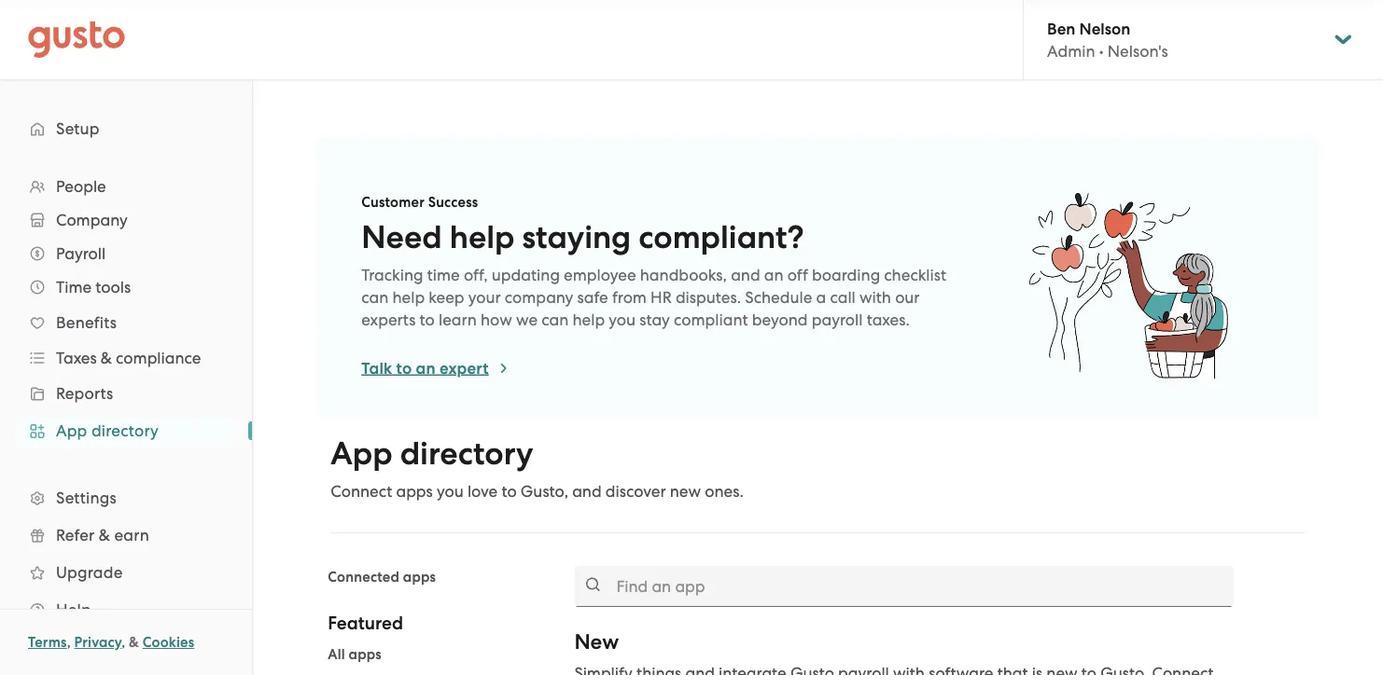 Task type: describe. For each thing, give the bounding box(es) containing it.
need
[[361, 219, 442, 257]]

privacy
[[74, 635, 121, 651]]

schedule
[[745, 288, 812, 307]]

help link
[[19, 594, 233, 627]]

refer & earn
[[56, 526, 149, 545]]

boarding
[[812, 266, 880, 285]]

connect
[[331, 483, 392, 501]]

benefits link
[[19, 306, 233, 340]]

payroll button
[[19, 237, 233, 271]]

App Search field
[[574, 567, 1234, 608]]

1 , from the left
[[67, 635, 71, 651]]

benefits
[[56, 314, 117, 332]]

ones.
[[705, 483, 744, 501]]

refer & earn link
[[19, 519, 233, 553]]

time
[[427, 266, 460, 285]]

directory for app directory
[[91, 422, 159, 441]]

all apps
[[328, 647, 382, 664]]

and inside customer success need help staying compliant? tracking time off, updating employee handbooks, and an off boarding checklist can help keep your company safe from hr disputes. schedule a call with our experts to learn how we can help you stay compliant beyond payroll taxes.
[[731, 266, 760, 285]]

company button
[[19, 203, 233, 237]]

keep
[[429, 288, 464, 307]]

company
[[505, 288, 573, 307]]

nelson's
[[1108, 42, 1168, 60]]

tools
[[95, 278, 131, 297]]

all
[[328, 647, 345, 664]]

2 vertical spatial &
[[129, 635, 139, 651]]

settings
[[56, 489, 117, 508]]

directory for app directory connect apps you love to gusto, and discover new ones.
[[400, 435, 533, 473]]

talk to an expert link
[[361, 357, 511, 380]]

handbooks,
[[640, 266, 727, 285]]

new
[[670, 483, 701, 501]]

1 vertical spatial to
[[396, 359, 412, 378]]

discover
[[606, 483, 666, 501]]

tracking
[[361, 266, 423, 285]]

settings link
[[19, 482, 233, 515]]

featured
[[328, 613, 403, 635]]

your
[[468, 288, 501, 307]]

safe
[[577, 288, 608, 307]]

1 vertical spatial an
[[416, 359, 436, 378]]

new
[[574, 630, 619, 655]]

taxes & compliance button
[[19, 342, 233, 375]]

time tools
[[56, 278, 131, 297]]

reports link
[[19, 377, 233, 411]]

upgrade
[[56, 564, 123, 582]]

how
[[481, 311, 512, 329]]

love
[[468, 483, 498, 501]]

terms link
[[28, 635, 67, 651]]

call
[[830, 288, 856, 307]]

a
[[816, 288, 826, 307]]

people
[[56, 177, 106, 196]]

we
[[516, 311, 538, 329]]

talk to an expert
[[361, 359, 489, 378]]

customer success need help staying compliant? tracking time off, updating employee handbooks, and an off boarding checklist can help keep your company safe from hr disputes. schedule a call with our experts to learn how we can help you stay compliant beyond payroll taxes.
[[361, 194, 946, 329]]

expert
[[440, 359, 489, 378]]

1 horizontal spatial help
[[450, 219, 515, 257]]

taxes.
[[867, 311, 910, 329]]

app for app directory connect apps you love to gusto, and discover new ones.
[[331, 435, 393, 473]]

connected apps link
[[328, 569, 436, 586]]

hr
[[651, 288, 672, 307]]

earn
[[114, 526, 149, 545]]

from
[[612, 288, 647, 307]]

you inside customer success need help staying compliant? tracking time off, updating employee handbooks, and an off boarding checklist can help keep your company safe from hr disputes. schedule a call with our experts to learn how we can help you stay compliant beyond payroll taxes.
[[609, 311, 636, 329]]

app directory link
[[19, 414, 233, 448]]

help
[[56, 601, 91, 620]]

app directory connect apps you love to gusto, and discover new ones.
[[331, 435, 744, 501]]

to inside customer success need help staying compliant? tracking time off, updating employee handbooks, and an off boarding checklist can help keep your company safe from hr disputes. schedule a call with our experts to learn how we can help you stay compliant beyond payroll taxes.
[[420, 311, 435, 329]]

payroll
[[56, 245, 106, 263]]

updating
[[492, 266, 560, 285]]

employee
[[564, 266, 636, 285]]

all apps link
[[328, 647, 382, 664]]

people button
[[19, 170, 233, 203]]

refer
[[56, 526, 95, 545]]

2 , from the left
[[121, 635, 125, 651]]

•
[[1099, 42, 1104, 60]]

stay
[[640, 311, 670, 329]]

customer
[[361, 194, 425, 211]]

app for app directory
[[56, 422, 87, 441]]



Task type: vqa. For each thing, say whether or not it's contained in the screenshot.
Settings on the left bottom
yes



Task type: locate. For each thing, give the bounding box(es) containing it.
directory
[[91, 422, 159, 441], [400, 435, 533, 473]]

off,
[[464, 266, 488, 285]]

setup link
[[19, 112, 233, 146]]

off
[[788, 266, 808, 285]]

gusto,
[[521, 483, 568, 501]]

1 horizontal spatial directory
[[400, 435, 533, 473]]

0 horizontal spatial you
[[437, 483, 464, 501]]

admin
[[1047, 42, 1095, 60]]

2 vertical spatial apps
[[349, 647, 382, 664]]

and up schedule
[[731, 266, 760, 285]]

apps for all apps
[[349, 647, 382, 664]]

1 horizontal spatial to
[[420, 311, 435, 329]]

& left earn
[[99, 526, 110, 545]]

0 horizontal spatial an
[[416, 359, 436, 378]]

0 vertical spatial &
[[101, 349, 112, 368]]

you inside app directory connect apps you love to gusto, and discover new ones.
[[437, 483, 464, 501]]

1 vertical spatial apps
[[403, 569, 436, 586]]

1 vertical spatial you
[[437, 483, 464, 501]]

directory inside app directory connect apps you love to gusto, and discover new ones.
[[400, 435, 533, 473]]

home image
[[28, 21, 125, 58]]

an left "expert"
[[416, 359, 436, 378]]

directory up love
[[400, 435, 533, 473]]

staying
[[522, 219, 631, 257]]

talk
[[361, 359, 392, 378]]

upgrade link
[[19, 556, 233, 590]]

0 horizontal spatial help
[[392, 288, 425, 307]]

, left privacy link
[[67, 635, 71, 651]]

compliance
[[116, 349, 201, 368]]

0 horizontal spatial app
[[56, 422, 87, 441]]

app
[[56, 422, 87, 441], [331, 435, 393, 473]]

you down from
[[609, 311, 636, 329]]

& inside "taxes & compliance" dropdown button
[[101, 349, 112, 368]]

2 horizontal spatial to
[[502, 483, 517, 501]]

apps
[[396, 483, 433, 501], [403, 569, 436, 586], [349, 647, 382, 664]]

1 vertical spatial and
[[572, 483, 602, 501]]

directory down reports link
[[91, 422, 159, 441]]

0 vertical spatial an
[[764, 266, 784, 285]]

disputes.
[[676, 288, 741, 307]]

0 vertical spatial apps
[[396, 483, 433, 501]]

2 vertical spatial help
[[573, 311, 605, 329]]

to
[[420, 311, 435, 329], [396, 359, 412, 378], [502, 483, 517, 501]]

can down company
[[542, 311, 569, 329]]

checklist
[[884, 266, 946, 285]]

1 horizontal spatial an
[[764, 266, 784, 285]]

1 vertical spatial can
[[542, 311, 569, 329]]

0 vertical spatial to
[[420, 311, 435, 329]]

apps right all
[[349, 647, 382, 664]]

2 horizontal spatial help
[[573, 311, 605, 329]]

apps right connected
[[403, 569, 436, 586]]

and
[[731, 266, 760, 285], [572, 483, 602, 501]]

list
[[0, 170, 252, 629]]

terms
[[28, 635, 67, 651]]

experts
[[361, 311, 416, 329]]

setup
[[56, 119, 100, 138]]

terms , privacy , & cookies
[[28, 635, 194, 651]]

& down "help" link
[[129, 635, 139, 651]]

apps for connected apps
[[403, 569, 436, 586]]

list containing people
[[0, 170, 252, 629]]

time
[[56, 278, 92, 297]]

0 horizontal spatial can
[[361, 288, 389, 307]]

can up experts in the left of the page
[[361, 288, 389, 307]]

help down safe
[[573, 311, 605, 329]]

help down tracking
[[392, 288, 425, 307]]

to right love
[[502, 483, 517, 501]]

apps inside app directory connect apps you love to gusto, and discover new ones.
[[396, 483, 433, 501]]

& for compliance
[[101, 349, 112, 368]]

app inside gusto navigation element
[[56, 422, 87, 441]]

& inside refer & earn link
[[99, 526, 110, 545]]

to right talk
[[396, 359, 412, 378]]

gusto navigation element
[[0, 80, 252, 659]]

1 horizontal spatial and
[[731, 266, 760, 285]]

with
[[860, 288, 891, 307]]

2 vertical spatial to
[[502, 483, 517, 501]]

1 horizontal spatial can
[[542, 311, 569, 329]]

compliant?
[[639, 219, 804, 257]]

time tools button
[[19, 271, 233, 304]]

None search field
[[574, 567, 1234, 608]]

compliant
[[674, 311, 748, 329]]

reports
[[56, 385, 113, 403]]

, down "help" link
[[121, 635, 125, 651]]

0 horizontal spatial directory
[[91, 422, 159, 441]]

help
[[450, 219, 515, 257], [392, 288, 425, 307], [573, 311, 605, 329]]

0 vertical spatial and
[[731, 266, 760, 285]]

app up connect
[[331, 435, 393, 473]]

1 vertical spatial help
[[392, 288, 425, 307]]

1 horizontal spatial app
[[331, 435, 393, 473]]

0 horizontal spatial to
[[396, 359, 412, 378]]

connected apps
[[328, 569, 436, 586]]

nelson
[[1080, 19, 1131, 38]]

you left love
[[437, 483, 464, 501]]

1 horizontal spatial ,
[[121, 635, 125, 651]]

learn
[[439, 311, 477, 329]]

beyond
[[752, 311, 808, 329]]

and right gusto,
[[572, 483, 602, 501]]

an inside customer success need help staying compliant? tracking time off, updating employee handbooks, and an off boarding checklist can help keep your company safe from hr disputes. schedule a call with our experts to learn how we can help you stay compliant beyond payroll taxes.
[[764, 266, 784, 285]]

help up "off,"
[[450, 219, 515, 257]]

success
[[428, 194, 478, 211]]

connected
[[328, 569, 400, 586]]

app down reports
[[56, 422, 87, 441]]

&
[[101, 349, 112, 368], [99, 526, 110, 545], [129, 635, 139, 651]]

1 horizontal spatial you
[[609, 311, 636, 329]]

apps right connect
[[396, 483, 433, 501]]

0 horizontal spatial and
[[572, 483, 602, 501]]

taxes & compliance
[[56, 349, 201, 368]]

directory inside list
[[91, 422, 159, 441]]

ben
[[1047, 19, 1076, 38]]

& right taxes
[[101, 349, 112, 368]]

an
[[764, 266, 784, 285], [416, 359, 436, 378]]

and inside app directory connect apps you love to gusto, and discover new ones.
[[572, 483, 602, 501]]

,
[[67, 635, 71, 651], [121, 635, 125, 651]]

our
[[895, 288, 920, 307]]

ben nelson admin • nelson's
[[1047, 19, 1168, 60]]

to inside app directory connect apps you love to gusto, and discover new ones.
[[502, 483, 517, 501]]

company
[[56, 211, 128, 230]]

0 horizontal spatial ,
[[67, 635, 71, 651]]

app directory
[[56, 422, 159, 441]]

cookies button
[[143, 632, 194, 654]]

an up schedule
[[764, 266, 784, 285]]

app inside app directory connect apps you love to gusto, and discover new ones.
[[331, 435, 393, 473]]

taxes
[[56, 349, 97, 368]]

cookies
[[143, 635, 194, 651]]

0 vertical spatial help
[[450, 219, 515, 257]]

to down keep
[[420, 311, 435, 329]]

payroll
[[812, 311, 863, 329]]

you
[[609, 311, 636, 329], [437, 483, 464, 501]]

0 vertical spatial can
[[361, 288, 389, 307]]

1 vertical spatial &
[[99, 526, 110, 545]]

0 vertical spatial you
[[609, 311, 636, 329]]

privacy link
[[74, 635, 121, 651]]

& for earn
[[99, 526, 110, 545]]



